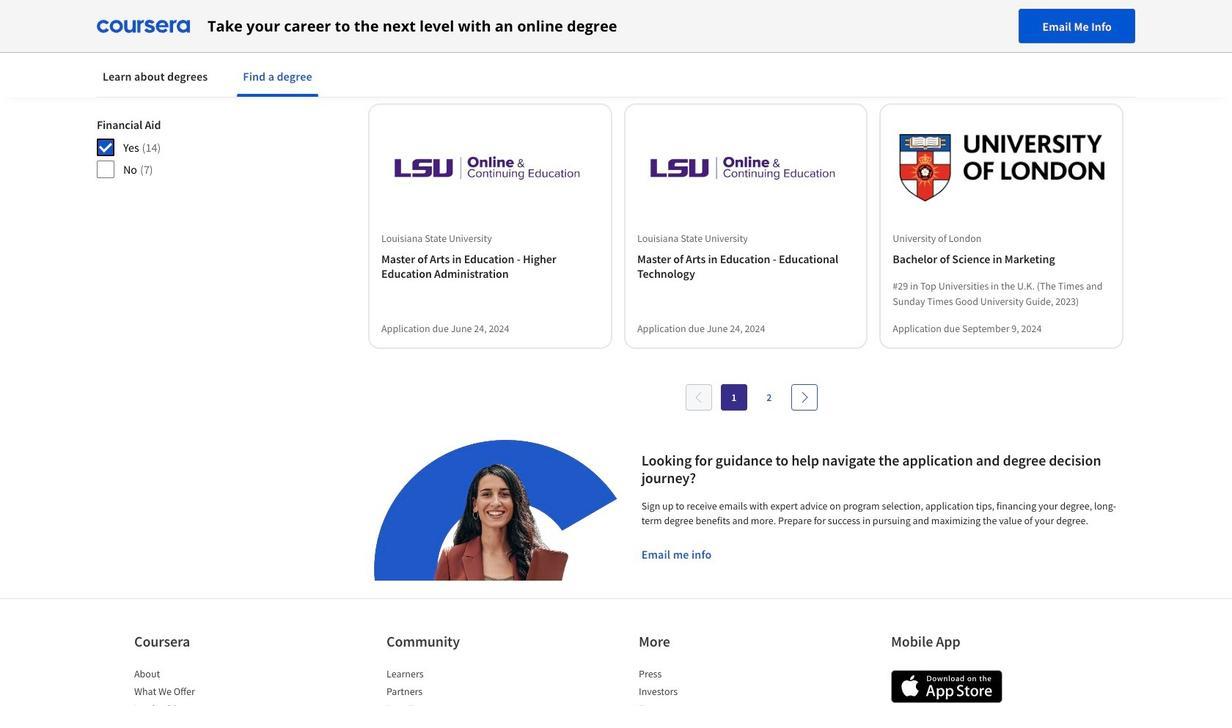 Task type: describe. For each thing, give the bounding box(es) containing it.
download on the app store image
[[891, 670, 1003, 703]]

university of london logo image
[[899, 122, 1104, 213]]

2 list from the left
[[386, 667, 511, 706]]

1 group from the top
[[97, 10, 321, 94]]

1 louisiana state university logo image from the left
[[387, 122, 593, 213]]

1 list from the left
[[134, 667, 259, 706]]



Task type: locate. For each thing, give the bounding box(es) containing it.
louisiana state university logo image
[[387, 122, 593, 213], [643, 122, 849, 213]]

group
[[97, 10, 321, 94], [97, 117, 321, 179]]

2 group from the top
[[97, 117, 321, 179]]

list
[[134, 667, 259, 706], [386, 667, 511, 706], [639, 667, 763, 706]]

0 horizontal spatial list
[[134, 667, 259, 706]]

go to next page image
[[799, 392, 810, 403]]

list item
[[134, 667, 259, 684], [386, 667, 511, 684], [639, 667, 763, 684], [134, 684, 259, 702], [386, 684, 511, 702], [639, 684, 763, 702], [134, 702, 259, 706], [386, 702, 511, 706], [639, 702, 763, 706]]

1 vertical spatial group
[[97, 117, 321, 179]]

tab list
[[97, 59, 1135, 97]]

1 horizontal spatial louisiana state university logo image
[[643, 122, 849, 213]]

2 louisiana state university logo image from the left
[[643, 122, 849, 213]]

coursera image
[[97, 14, 190, 38]]

0 horizontal spatial louisiana state university logo image
[[387, 122, 593, 213]]

3 list from the left
[[639, 667, 763, 706]]

0 vertical spatial group
[[97, 10, 321, 94]]

1 horizontal spatial list
[[386, 667, 511, 706]]

2 horizontal spatial list
[[639, 667, 763, 706]]



Task type: vqa. For each thing, say whether or not it's contained in the screenshot.
first Louisiana State University logo from the right
yes



